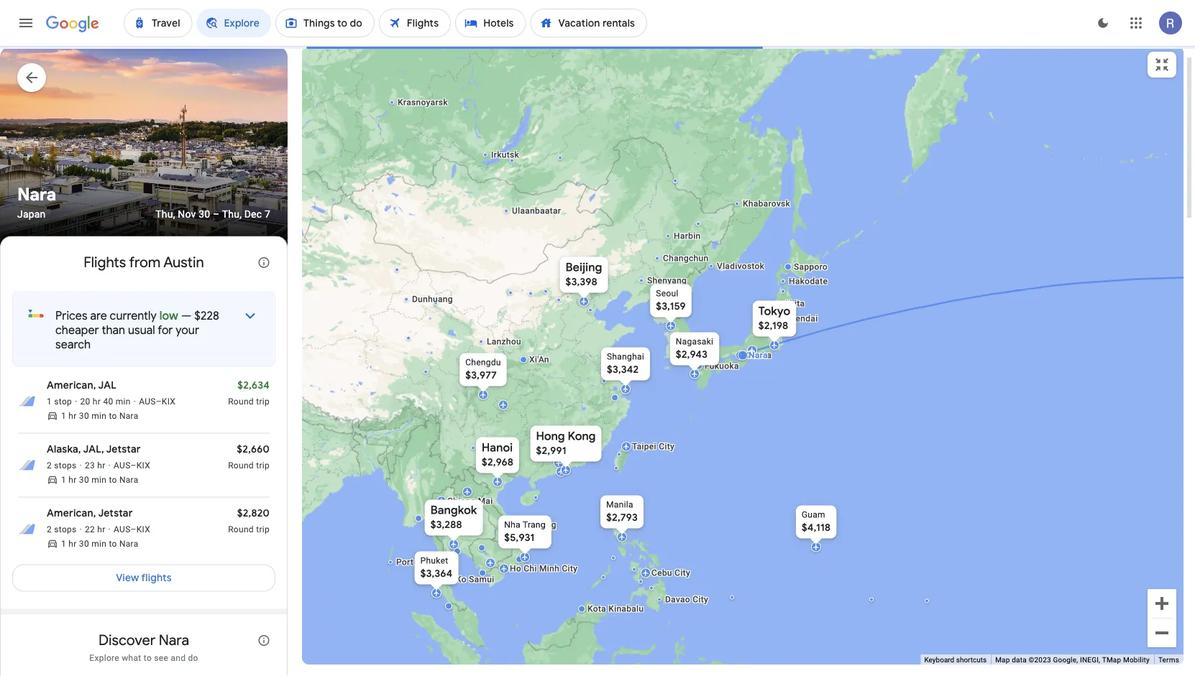 Task type: vqa. For each thing, say whether or not it's contained in the screenshot.


Task type: locate. For each thing, give the bounding box(es) containing it.
1 left stop on the bottom
[[47, 397, 52, 407]]

sapporo
[[794, 262, 828, 272]]

2 american, from the top
[[47, 508, 96, 521]]

aus right 23 hr
[[114, 461, 131, 471]]

nara down alaska, jal, jetstar
[[119, 475, 139, 485]]

city for davao
[[693, 595, 709, 605]]

$2,660 round trip
[[228, 444, 270, 471]]

1 hr 30 min to nara down the 22 hr
[[61, 539, 139, 549]]

2 down alaska,
[[47, 461, 52, 471]]

usual
[[128, 323, 155, 338]]

2 2 from the top
[[47, 525, 52, 535]]

3288 US dollars text field
[[431, 519, 462, 532]]

1 hr 30 min to nara down 20 hr 40 min
[[61, 411, 139, 421]]

30 down the 23
[[79, 475, 89, 485]]

1 down stop on the bottom
[[61, 411, 66, 421]]

stops left 22
[[54, 525, 77, 535]]

$3,159
[[656, 300, 686, 313]]

0 vertical spatial stops
[[54, 461, 77, 471]]

 image
[[80, 460, 82, 472], [108, 460, 111, 472], [80, 524, 82, 536]]

sendai
[[791, 314, 818, 324]]

seoul
[[656, 289, 679, 299]]

are
[[90, 309, 107, 323]]

1 vertical spatial kix
[[137, 461, 150, 471]]

3 1 hr 30 min to nara from the top
[[61, 539, 139, 549]]

20
[[80, 397, 90, 407]]

view flights
[[116, 572, 172, 585]]

keyboard shortcuts button
[[925, 656, 987, 666]]

explore
[[89, 654, 119, 664]]

kota
[[588, 605, 606, 615]]

1 1 hr 30 min to nara from the top
[[61, 411, 139, 421]]

thu, left dec
[[222, 209, 242, 221]]

hr right the 23
[[97, 461, 105, 471]]

2 stops down alaska,
[[47, 461, 77, 471]]

1 horizontal spatial  image
[[134, 396, 136, 408]]

states)
[[137, 653, 170, 666]]

min down 20 hr 40 min
[[92, 411, 107, 421]]

1 down alaska,
[[61, 475, 66, 485]]

2634 US dollars text field
[[238, 380, 270, 393]]

0 vertical spatial 1 hr 30 min to nara
[[61, 411, 139, 421]]

dunhuang
[[412, 295, 453, 305]]

–
[[213, 209, 220, 221], [156, 397, 162, 407], [131, 461, 137, 471], [131, 525, 137, 535]]

guam
[[802, 510, 826, 520]]

– right 23 hr
[[131, 461, 137, 471]]

2 vertical spatial trip
[[256, 525, 270, 535]]

2 1 hr 30 min to nara from the top
[[61, 475, 139, 485]]

1 hr 30 min to nara
[[61, 411, 139, 421], [61, 475, 139, 485], [61, 539, 139, 549]]

aus – kix for american, jetstar
[[114, 525, 150, 535]]

port blair
[[396, 558, 435, 568]]

navigate back image
[[17, 63, 46, 92]]

round
[[228, 397, 254, 407], [228, 461, 254, 471], [228, 525, 254, 535]]

2793 US dollars text field
[[607, 512, 638, 525]]

trip down the $2,660 text box
[[256, 461, 270, 471]]

3159 US dollars text field
[[656, 300, 686, 313]]

0 vertical spatial american,
[[47, 380, 96, 393]]

1 2 stops from the top
[[47, 461, 77, 471]]

nagasaki
[[676, 337, 714, 347]]

trip
[[256, 397, 270, 407], [256, 461, 270, 471], [256, 525, 270, 535]]

1 2 from the top
[[47, 461, 52, 471]]

prices are currently low
[[55, 309, 178, 323]]

to for jetstar
[[109, 539, 117, 549]]

1 for american, jal
[[61, 411, 66, 421]]

3977 US dollars text field
[[466, 369, 497, 382]]

nara up japan
[[17, 184, 56, 206]]

round inside $2,660 round trip
[[228, 461, 254, 471]]

google,
[[1054, 657, 1079, 665]]

dec
[[244, 209, 262, 221]]

2 2 stops from the top
[[47, 525, 77, 535]]

thu, left nov at the left top
[[156, 209, 175, 221]]

currently
[[110, 309, 157, 323]]

view smaller map image
[[1154, 56, 1171, 73]]

$3,288
[[431, 519, 462, 532]]

4118 US dollars text field
[[802, 522, 831, 535]]

2 vertical spatial kix
[[137, 525, 150, 535]]

2 vertical spatial round
[[228, 525, 254, 535]]

1 vertical spatial aus
[[114, 461, 131, 471]]

30 down 20
[[79, 411, 89, 421]]

$5,931
[[504, 532, 535, 545]]

kix
[[162, 397, 176, 407], [137, 461, 150, 471], [137, 525, 150, 535]]

$2,634 round trip
[[228, 380, 270, 407]]

2820 US dollars text field
[[237, 508, 270, 521]]

aus – kix
[[139, 397, 176, 407], [114, 461, 150, 471], [114, 525, 150, 535]]

trip inside $2,634 round trip
[[256, 397, 270, 407]]

city right davao
[[693, 595, 709, 605]]

 image
[[134, 396, 136, 408], [108, 524, 111, 536]]

0 vertical spatial trip
[[256, 397, 270, 407]]

kunming
[[479, 444, 515, 454]]

2 vertical spatial aus
[[114, 525, 131, 535]]

nha trang $5,931
[[504, 520, 546, 545]]

kix for alaska, jal, jetstar
[[137, 461, 150, 471]]

aus for alaska, jal, jetstar
[[114, 461, 131, 471]]

stops down alaska,
[[54, 461, 77, 471]]

to down the 40
[[109, 411, 117, 421]]

samui
[[469, 575, 495, 585]]

harbin
[[674, 231, 701, 241]]

english (united states) button
[[36, 648, 182, 671]]

 image left 22
[[80, 524, 82, 536]]

about these results image
[[247, 246, 281, 280]]

cebu city
[[652, 569, 691, 579]]

2 right "american, jetstar" icon
[[47, 525, 52, 535]]

30 down 22
[[79, 539, 89, 549]]

2660 US dollars text field
[[237, 444, 270, 457]]

stops for alaska,
[[54, 461, 77, 471]]

30 for jal
[[79, 411, 89, 421]]

aus right the 40
[[139, 397, 156, 407]]

aus – kix right 23 hr
[[114, 461, 150, 471]]

round inside $2,634 round trip
[[228, 397, 254, 407]]

map data ©2023 google, inegi, tmap mobility
[[996, 657, 1150, 665]]

kix right the 40
[[162, 397, 176, 407]]

trip for $2,660
[[256, 461, 270, 471]]

 image for jal,
[[80, 460, 82, 472]]

1 hr 30 min to nara for jal
[[61, 411, 139, 421]]

2198 US dollars text field
[[759, 320, 789, 333]]

bangkok
[[431, 504, 477, 518]]

– right the 22 hr
[[131, 525, 137, 535]]

to for jal
[[109, 411, 117, 421]]

flights
[[141, 572, 172, 585]]

american, for american, jal
[[47, 380, 96, 393]]

30 for jal,
[[79, 475, 89, 485]]

see
[[154, 654, 168, 664]]

0 horizontal spatial  image
[[108, 524, 111, 536]]

1 vertical spatial aus – kix
[[114, 461, 150, 471]]

hr
[[93, 397, 101, 407], [69, 411, 77, 421], [97, 461, 105, 471], [69, 475, 77, 485], [97, 525, 105, 535], [69, 539, 77, 549]]

3 trip from the top
[[256, 525, 270, 535]]

 image right the 22 hr
[[108, 524, 111, 536]]

trip down 2820 us dollars text field
[[256, 525, 270, 535]]

1 vertical spatial 1 hr 30 min to nara
[[61, 475, 139, 485]]

hr right 22
[[97, 525, 105, 535]]

manila
[[607, 500, 634, 510]]

2 vertical spatial 1 hr 30 min to nara
[[61, 539, 139, 549]]

0 vertical spatial round
[[228, 397, 254, 407]]

round down the $2,660 text box
[[228, 461, 254, 471]]

to down alaska, jal, jetstar
[[109, 475, 117, 485]]

$2,793
[[607, 512, 638, 525]]

1 trip from the top
[[256, 397, 270, 407]]

20 hr 40 min
[[80, 397, 131, 407]]

1 vertical spatial american,
[[47, 508, 96, 521]]

2 thu, from the left
[[222, 209, 242, 221]]

aus for american, jetstar
[[114, 525, 131, 535]]

map region
[[184, 0, 1196, 677]]

irkutsk
[[491, 150, 519, 160]]

2 stops left 22
[[47, 525, 77, 535]]

american, up 22
[[47, 508, 96, 521]]

2968 US dollars text field
[[482, 456, 514, 469]]

2943 US dollars text field
[[676, 349, 708, 361]]

0 vertical spatial aus
[[139, 397, 156, 407]]

2 stops for alaska,
[[47, 461, 77, 471]]

 image right 23 hr
[[108, 460, 111, 472]]

about these results image
[[247, 624, 281, 659]]

japan
[[17, 209, 46, 221]]

$2,820 round trip
[[228, 508, 270, 535]]

0 horizontal spatial thu,
[[156, 209, 175, 221]]

1 vertical spatial 2
[[47, 525, 52, 535]]

30 for jetstar
[[79, 539, 89, 549]]

1 horizontal spatial thu,
[[222, 209, 242, 221]]

kix for american, jetstar
[[137, 525, 150, 535]]

terms
[[1159, 657, 1180, 665]]

0 vertical spatial kix
[[162, 397, 176, 407]]

3342 US dollars text field
[[607, 364, 639, 377]]

1 american, from the top
[[47, 380, 96, 393]]

round down 2820 us dollars text field
[[228, 525, 254, 535]]

american, jal image
[[18, 393, 35, 411]]

22
[[85, 525, 95, 535]]

30
[[199, 209, 210, 221], [79, 411, 89, 421], [79, 475, 89, 485], [79, 539, 89, 549]]

 image right the 40
[[134, 396, 136, 408]]

1 for alaska, jal, jetstar
[[61, 475, 66, 485]]

nara down $2,198 text box
[[749, 351, 768, 361]]

nov
[[178, 209, 196, 221]]

min for jal
[[92, 411, 107, 421]]

2 stops
[[47, 461, 77, 471], [47, 525, 77, 535]]

main menu image
[[17, 14, 35, 32]]

1 hr 30 min to nara down 23 hr
[[61, 475, 139, 485]]

mai
[[478, 497, 493, 507]]

thu,
[[156, 209, 175, 221], [222, 209, 242, 221]]

0 vertical spatial 2 stops
[[47, 461, 77, 471]]

1 down the 'american, jetstar' on the left bottom of the page
[[61, 539, 66, 549]]

nara up the 'view'
[[119, 539, 139, 549]]

2
[[47, 461, 52, 471], [47, 525, 52, 535]]

min down the 22 hr
[[92, 539, 107, 549]]

3364 US dollars text field
[[421, 568, 453, 581]]

trip inside $2,820 round trip
[[256, 525, 270, 535]]

american,
[[47, 380, 96, 393], [47, 508, 96, 521]]

jetstar up the 22 hr
[[98, 508, 133, 521]]

trip inside $2,660 round trip
[[256, 461, 270, 471]]

1 round from the top
[[228, 397, 254, 407]]

7
[[265, 209, 270, 221]]

round for $2,820
[[228, 525, 254, 535]]

kota kinabalu
[[588, 605, 644, 615]]

2 round from the top
[[228, 461, 254, 471]]

– right nov at the left top
[[213, 209, 220, 221]]

american, up stop on the bottom
[[47, 380, 96, 393]]

 image left the 23
[[80, 460, 82, 472]]

1 vertical spatial stops
[[54, 525, 77, 535]]

1 vertical spatial trip
[[256, 461, 270, 471]]

trip down $2,634
[[256, 397, 270, 407]]

aus – kix right the 40
[[139, 397, 176, 407]]

min down 23 hr
[[92, 475, 107, 485]]

city right cebu
[[675, 569, 691, 579]]

city for taipei
[[659, 442, 675, 452]]

kix right 23 hr
[[137, 461, 150, 471]]

2 trip from the top
[[256, 461, 270, 471]]

$2,660
[[237, 444, 270, 457]]

hr down stop on the bottom
[[69, 411, 77, 421]]

blair
[[416, 558, 435, 568]]

kix right the 22 hr
[[137, 525, 150, 535]]

2 vertical spatial aus – kix
[[114, 525, 150, 535]]

round inside $2,820 round trip
[[228, 525, 254, 535]]

round for $2,634
[[228, 397, 254, 407]]

to up the 'view'
[[109, 539, 117, 549]]

american, jal
[[47, 380, 117, 393]]

kinabalu
[[609, 605, 644, 615]]

1 stops from the top
[[54, 461, 77, 471]]

shanghai $3,342
[[607, 352, 645, 377]]

2 stops from the top
[[54, 525, 77, 535]]

nha
[[504, 520, 521, 531]]

3 round from the top
[[228, 525, 254, 535]]

seoul $3,159
[[656, 289, 686, 313]]

city
[[659, 442, 675, 452], [562, 564, 578, 574], [675, 569, 691, 579], [693, 595, 709, 605]]

and
[[171, 654, 186, 664]]

aus – kix right the 22 hr
[[114, 525, 150, 535]]

english (united states)
[[63, 653, 170, 666]]

hr right 20
[[93, 397, 101, 407]]

1 vertical spatial  image
[[108, 524, 111, 536]]

stop
[[54, 397, 72, 407]]

aus right the 22 hr
[[114, 525, 131, 535]]

1 vertical spatial round
[[228, 461, 254, 471]]

1 hr 30 min to nara for jetstar
[[61, 539, 139, 549]]

1 vertical spatial 2 stops
[[47, 525, 77, 535]]

to
[[109, 411, 117, 421], [109, 475, 117, 485], [109, 539, 117, 549], [144, 654, 152, 664]]

0 vertical spatial 2
[[47, 461, 52, 471]]

1 stop
[[47, 397, 72, 407]]

city right taipei
[[659, 442, 675, 452]]

round down $2,634
[[228, 397, 254, 407]]

jetstar right jal,
[[106, 444, 141, 457]]

2 stops for american,
[[47, 525, 77, 535]]



Task type: describe. For each thing, give the bounding box(es) containing it.
$2,991
[[536, 445, 567, 458]]

lanzhou
[[487, 337, 522, 347]]

city right the minh
[[562, 564, 578, 574]]

1 hr 30 min to nara for jal,
[[61, 475, 139, 485]]

what
[[122, 654, 141, 664]]

hong
[[536, 429, 565, 444]]

hakodate
[[789, 277, 828, 287]]

min for jetstar
[[92, 539, 107, 549]]

american, jetstar image
[[18, 521, 35, 539]]

flights
[[84, 254, 126, 272]]

1 vertical spatial jetstar
[[98, 508, 133, 521]]

$2,943
[[676, 349, 708, 361]]

manila $2,793
[[607, 500, 638, 525]]

view
[[116, 572, 139, 585]]

chi
[[524, 564, 537, 574]]

chengdu
[[466, 358, 501, 368]]

$4,118
[[802, 522, 831, 535]]

23 hr
[[85, 461, 105, 471]]

tokyo
[[759, 304, 791, 319]]

min right the 40
[[116, 397, 131, 407]]

ko samui
[[456, 575, 495, 585]]

more details image
[[233, 299, 268, 334]]

nara up and on the bottom of page
[[159, 632, 189, 650]]

keyboard
[[925, 657, 955, 665]]

aus – kix for alaska, jal, jetstar
[[114, 461, 150, 471]]

fukuoka
[[705, 361, 739, 372]]

davao city
[[665, 595, 709, 605]]

0 vertical spatial  image
[[134, 396, 136, 408]]

1 thu, from the left
[[156, 209, 175, 221]]

xi'an
[[529, 355, 550, 365]]

 image for jetstar
[[80, 524, 82, 536]]

ko
[[456, 575, 467, 585]]

da
[[522, 520, 533, 531]]

22 hr
[[85, 525, 105, 535]]

loading results progress bar
[[0, 46, 1196, 49]]

for
[[158, 323, 173, 338]]

—
[[181, 309, 192, 323]]

5931 US dollars text field
[[504, 532, 535, 545]]

2 for american, jetstar
[[47, 525, 52, 535]]

do
[[188, 654, 198, 664]]

to left see
[[144, 654, 152, 664]]

40
[[103, 397, 113, 407]]

discover
[[98, 632, 156, 650]]

akita
[[784, 299, 805, 309]]

alaska, jal, jetstar
[[47, 444, 141, 457]]

nara down 20 hr 40 min
[[119, 411, 139, 421]]

busan
[[694, 345, 719, 355]]

trang
[[523, 520, 546, 531]]

search
[[55, 337, 91, 352]]

cebu
[[652, 569, 673, 579]]

austin
[[163, 254, 204, 272]]

tokyo $2,198
[[759, 304, 791, 333]]

alaska,
[[47, 444, 81, 457]]

taipei
[[632, 442, 657, 452]]

city for cebu
[[675, 569, 691, 579]]

beijing
[[566, 260, 602, 275]]

$2,634
[[238, 380, 270, 393]]

3398 US dollars text field
[[566, 276, 598, 289]]

inegi,
[[1081, 657, 1101, 665]]

hong kong $2,991
[[536, 429, 596, 458]]

guam $4,118
[[802, 510, 831, 535]]

– right the 40
[[156, 397, 162, 407]]

$228
[[194, 309, 219, 323]]

map
[[996, 657, 1010, 665]]

american, jetstar
[[47, 508, 133, 521]]

bangkok $3,288
[[431, 504, 477, 532]]

$2,968
[[482, 456, 514, 469]]

low
[[159, 309, 178, 323]]

changchun
[[663, 254, 709, 264]]

chengdu $3,977
[[466, 358, 501, 382]]

nang
[[535, 520, 557, 531]]

da nang
[[522, 520, 557, 531]]

trip for $2,820
[[256, 525, 270, 535]]

from
[[129, 254, 161, 272]]

thu, nov 30 – thu, dec 7
[[156, 209, 270, 221]]

keyboard shortcuts
[[925, 657, 987, 665]]

nagasaki $2,943
[[676, 337, 714, 361]]

port
[[396, 558, 414, 568]]

tmap
[[1103, 657, 1122, 665]]

trip for $2,634
[[256, 397, 270, 407]]

your
[[176, 323, 199, 338]]

$3,364
[[421, 568, 453, 581]]

khabarovsk
[[743, 199, 791, 209]]

stops for american,
[[54, 525, 77, 535]]

0 vertical spatial jetstar
[[106, 444, 141, 457]]

american, for american, jetstar
[[47, 508, 96, 521]]

change appearance image
[[1086, 6, 1121, 40]]

kong
[[568, 429, 596, 444]]

jal,
[[83, 444, 104, 457]]

flights from austin
[[84, 254, 204, 272]]

hr down the 'american, jetstar' on the left bottom of the page
[[69, 539, 77, 549]]

nara inside map region
[[749, 351, 768, 361]]

minh
[[540, 564, 560, 574]]

hr down alaska,
[[69, 475, 77, 485]]

1 for american, jetstar
[[61, 539, 66, 549]]

30 right nov at the left top
[[199, 209, 210, 221]]

krasnoyarsk
[[398, 97, 448, 108]]

min for jal,
[[92, 475, 107, 485]]

ulaanbaatar
[[512, 206, 561, 216]]

round for $2,660
[[228, 461, 254, 471]]

0 vertical spatial aus – kix
[[139, 397, 176, 407]]

$3,398
[[566, 276, 598, 289]]

yangon
[[424, 514, 455, 524]]

prices
[[55, 309, 88, 323]]

to for jal,
[[109, 475, 117, 485]]

than
[[102, 323, 125, 338]]

alaska, jal, jetstar image
[[18, 457, 35, 475]]

osaka
[[747, 351, 772, 361]]

$2,198
[[759, 320, 789, 333]]

2 for alaska, jal, jetstar
[[47, 461, 52, 471]]

2991 US dollars text field
[[536, 445, 567, 458]]



